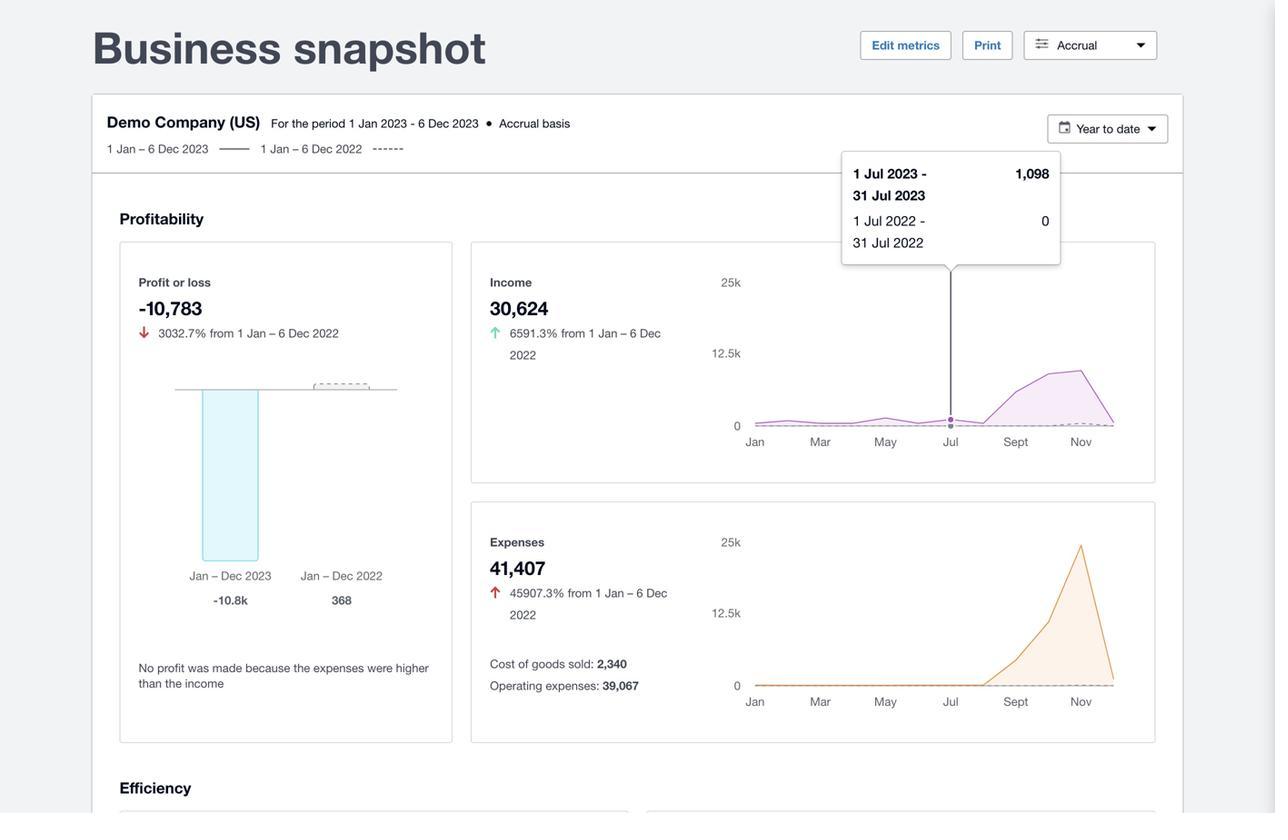 Task type: describe. For each thing, give the bounding box(es) containing it.
39,067
[[603, 679, 639, 693]]

jan down for
[[270, 142, 289, 156]]

print button
[[963, 31, 1013, 60]]

from for -10,783
[[210, 326, 234, 340]]

– for 41,407
[[627, 586, 633, 600]]

1 inside 1 jul 2022 - 31 jul 2022
[[853, 212, 861, 228]]

profit or loss -10,783
[[139, 275, 211, 319]]

metrics
[[897, 38, 940, 52]]

to
[[1103, 122, 1114, 136]]

expenses:
[[546, 679, 599, 693]]

income
[[490, 275, 532, 289]]

- down the snapshot
[[410, 116, 415, 130]]

demo company (us)
[[107, 113, 260, 131]]

45907.3%
[[510, 586, 565, 600]]

1 jan – 6 dec 2022
[[260, 142, 362, 156]]

negative sentiment image
[[139, 327, 149, 338]]

income 30,624
[[490, 275, 548, 319]]

of
[[518, 657, 529, 671]]

period
[[312, 116, 345, 130]]

from for 41,407
[[568, 586, 592, 600]]

3032.7% from 1 jan – 6 dec 2022
[[159, 326, 339, 340]]

cost
[[490, 657, 515, 671]]

loss
[[188, 275, 211, 289]]

30,624
[[490, 297, 548, 319]]

efficiency
[[120, 779, 191, 797]]

basis
[[542, 116, 570, 130]]

jan down demo
[[117, 142, 136, 156]]

31 for 1 jul 2022 - 31 jul 2022
[[853, 234, 868, 250]]

were
[[367, 661, 393, 675]]

accrual button
[[1024, 31, 1157, 60]]

– for 30,624
[[621, 326, 627, 340]]

snapshot
[[293, 21, 486, 73]]

income
[[185, 677, 224, 691]]

cost of goods sold: 2,340 operating expenses: 39,067
[[490, 657, 639, 693]]

accrual inside popup button
[[1058, 38, 1097, 52]]

jan right the period
[[359, 116, 378, 130]]

0 vertical spatial the
[[292, 116, 308, 130]]

- for 1 jul 2022 - 31 jul 2022
[[920, 212, 925, 228]]

print
[[974, 38, 1001, 52]]

2022 inside 45907.3% from 1 jan – 6 dec 2022
[[510, 608, 536, 622]]

expenses
[[313, 661, 364, 675]]

6 inside 45907.3% from 1 jan – 6 dec 2022
[[637, 586, 643, 600]]

45907.3% from 1 jan – 6 dec 2022
[[510, 586, 667, 622]]

for
[[271, 116, 289, 130]]

year to date
[[1077, 122, 1140, 136]]

41,407
[[490, 556, 546, 579]]



Task type: locate. For each thing, give the bounding box(es) containing it.
2022
[[336, 142, 362, 156], [886, 212, 916, 228], [894, 234, 924, 250], [313, 326, 339, 340], [510, 348, 536, 362], [510, 608, 536, 622]]

- down 1 jul 2023 - 31 jul 2023
[[920, 212, 925, 228]]

1 jul 2023 - 31 jul 2023
[[853, 165, 927, 203]]

6591.3%
[[510, 326, 558, 340]]

accrual
[[1058, 38, 1097, 52], [499, 116, 539, 130]]

positive sentiment image
[[491, 327, 500, 338]]

– inside 45907.3% from 1 jan – 6 dec 2022
[[627, 586, 633, 600]]

from right 6591.3% at the left top of page
[[561, 326, 585, 340]]

business snapshot
[[92, 21, 486, 73]]

3032.7%
[[159, 326, 207, 340]]

from inside 45907.3% from 1 jan – 6 dec 2022
[[568, 586, 592, 600]]

accrual up year
[[1058, 38, 1097, 52]]

edit metrics
[[872, 38, 940, 52]]

1 vertical spatial accrual
[[499, 116, 539, 130]]

from right 45907.3%
[[568, 586, 592, 600]]

edit metrics button
[[860, 31, 952, 60]]

1 inside 45907.3% from 1 jan – 6 dec 2022
[[595, 586, 602, 600]]

0 horizontal spatial accrual
[[499, 116, 539, 130]]

1 inside the 6591.3% from 1 jan – 6 dec 2022
[[589, 326, 595, 340]]

date
[[1117, 122, 1140, 136]]

2 31 from the top
[[853, 234, 868, 250]]

the right because
[[294, 661, 310, 675]]

dec
[[428, 116, 449, 130], [158, 142, 179, 156], [312, 142, 333, 156], [288, 326, 309, 340], [640, 326, 661, 340], [646, 586, 667, 600]]

1 inside 1 jul 2023 - 31 jul 2023
[[853, 165, 861, 182]]

31 down 1 jul 2023 - 31 jul 2023
[[853, 234, 868, 250]]

- for 1 jul 2023 - 31 jul 2023
[[922, 165, 927, 182]]

jan inside 45907.3% from 1 jan – 6 dec 2022
[[605, 586, 624, 600]]

jan
[[359, 116, 378, 130], [117, 142, 136, 156], [270, 142, 289, 156], [247, 326, 266, 340], [598, 326, 618, 340], [605, 586, 624, 600]]

2,340
[[597, 657, 627, 671]]

2 vertical spatial the
[[165, 677, 182, 691]]

goods
[[532, 657, 565, 671]]

no
[[139, 661, 154, 675]]

- up negative sentiment image
[[139, 297, 146, 319]]

was
[[188, 661, 209, 675]]

demo
[[107, 113, 151, 131]]

– for or
[[269, 326, 275, 340]]

1 horizontal spatial accrual
[[1058, 38, 1097, 52]]

from for 30,624
[[561, 326, 585, 340]]

sold:
[[568, 657, 594, 671]]

1 vertical spatial the
[[294, 661, 310, 675]]

– inside the 6591.3% from 1 jan – 6 dec 2022
[[621, 326, 627, 340]]

1 vertical spatial 31
[[853, 234, 868, 250]]

year to date button
[[1047, 115, 1168, 144]]

jul
[[864, 165, 884, 182], [872, 187, 891, 203], [864, 212, 882, 228], [872, 234, 890, 250]]

1 jan – 6 dec 2023
[[107, 142, 209, 156]]

expenses
[[490, 535, 545, 549]]

- for profit or loss -10,783
[[139, 297, 146, 319]]

0 vertical spatial accrual
[[1058, 38, 1097, 52]]

- up 1 jul 2022 - 31 jul 2022
[[922, 165, 927, 182]]

business
[[92, 21, 281, 73]]

year
[[1077, 122, 1100, 136]]

profit
[[157, 661, 185, 675]]

from inside the 6591.3% from 1 jan – 6 dec 2022
[[561, 326, 585, 340]]

jan up the 2,340
[[605, 586, 624, 600]]

2023
[[381, 116, 407, 130], [453, 116, 479, 130], [182, 142, 209, 156], [887, 165, 918, 182], [895, 187, 925, 203]]

the down profit
[[165, 677, 182, 691]]

- inside 1 jul 2023 - 31 jul 2023
[[922, 165, 927, 182]]

dec inside 45907.3% from 1 jan – 6 dec 2022
[[646, 586, 667, 600]]

for the period 1 jan 2023 - 6 dec 2023  ●  accrual basis
[[271, 116, 570, 130]]

from right 3032.7%
[[210, 326, 234, 340]]

- inside 1 jul 2022 - 31 jul 2022
[[920, 212, 925, 228]]

6
[[418, 116, 425, 130], [148, 142, 155, 156], [302, 142, 308, 156], [279, 326, 285, 340], [630, 326, 637, 340], [637, 586, 643, 600]]

jan inside the 6591.3% from 1 jan – 6 dec 2022
[[598, 326, 618, 340]]

1 jul 2022 - 31 jul 2022
[[853, 212, 925, 250]]

(us)
[[230, 113, 260, 131]]

profitability
[[120, 209, 204, 228]]

6 inside the 6591.3% from 1 jan – 6 dec 2022
[[630, 326, 637, 340]]

10,783
[[146, 297, 202, 319]]

1,098
[[1015, 165, 1049, 182]]

jan right 3032.7%
[[247, 326, 266, 340]]

6591.3% from 1 jan – 6 dec 2022
[[510, 326, 661, 362]]

no profit was made because the expenses were higher than the income
[[139, 661, 429, 691]]

from
[[210, 326, 234, 340], [561, 326, 585, 340], [568, 586, 592, 600]]

31
[[853, 187, 868, 203], [853, 234, 868, 250]]

expenses 41,407
[[490, 535, 546, 579]]

because
[[245, 661, 290, 675]]

than
[[139, 677, 162, 691]]

company
[[155, 113, 225, 131]]

0
[[1042, 212, 1049, 228]]

accrual left basis at top left
[[499, 116, 539, 130]]

2022 inside the 6591.3% from 1 jan – 6 dec 2022
[[510, 348, 536, 362]]

0 vertical spatial 31
[[853, 187, 868, 203]]

- inside profit or loss -10,783
[[139, 297, 146, 319]]

-
[[410, 116, 415, 130], [922, 165, 927, 182], [920, 212, 925, 228], [139, 297, 146, 319]]

dec inside the 6591.3% from 1 jan – 6 dec 2022
[[640, 326, 661, 340]]

–
[[139, 142, 145, 156], [293, 142, 299, 156], [269, 326, 275, 340], [621, 326, 627, 340], [627, 586, 633, 600]]

operating
[[490, 679, 542, 693]]

negative sentiment image
[[491, 586, 500, 598]]

the right for
[[292, 116, 308, 130]]

jan right 6591.3% at the left top of page
[[598, 326, 618, 340]]

the
[[292, 116, 308, 130], [294, 661, 310, 675], [165, 677, 182, 691]]

1
[[349, 116, 355, 130], [107, 142, 113, 156], [260, 142, 267, 156], [853, 165, 861, 182], [853, 212, 861, 228], [237, 326, 244, 340], [589, 326, 595, 340], [595, 586, 602, 600]]

edit
[[872, 38, 894, 52]]

31 for 1 jul 2023 - 31 jul 2023
[[853, 187, 868, 203]]

1 31 from the top
[[853, 187, 868, 203]]

31 inside 1 jul 2022 - 31 jul 2022
[[853, 234, 868, 250]]

or
[[173, 275, 185, 289]]

31 inside 1 jul 2023 - 31 jul 2023
[[853, 187, 868, 203]]

made
[[212, 661, 242, 675]]

31 up 1 jul 2022 - 31 jul 2022
[[853, 187, 868, 203]]

higher
[[396, 661, 429, 675]]

profit
[[139, 275, 169, 289]]



Task type: vqa. For each thing, say whether or not it's contained in the screenshot.
Credit card IMAGE
no



